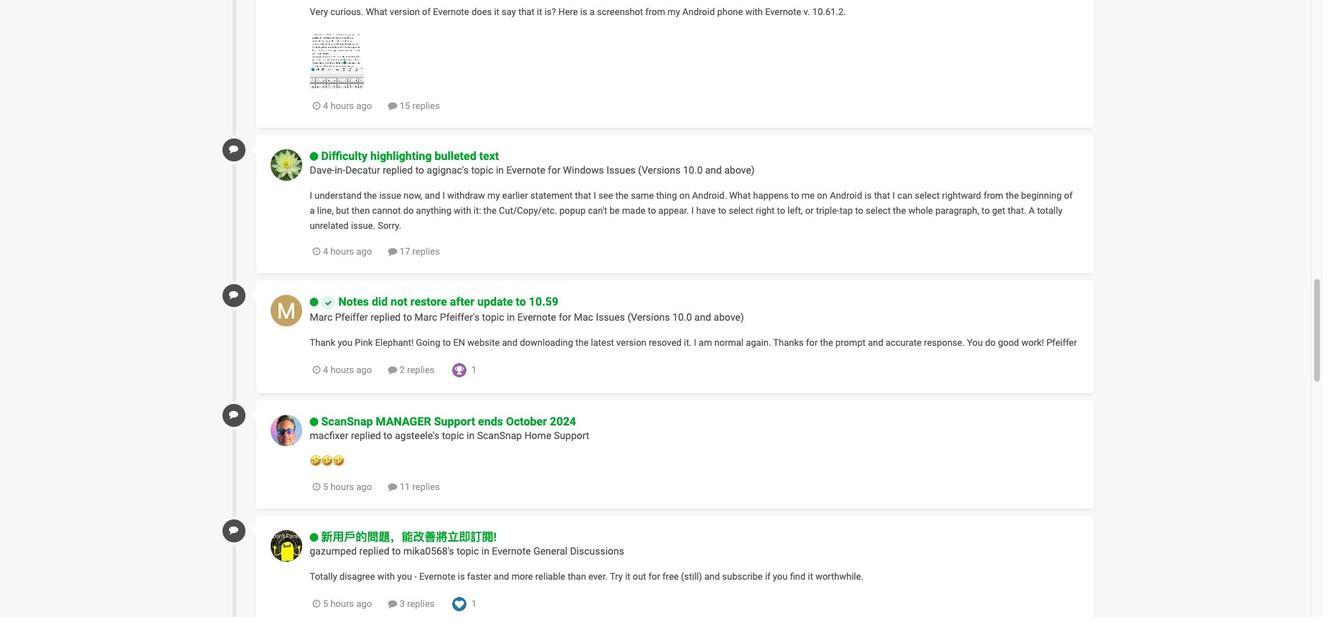 Task type: locate. For each thing, give the bounding box(es) containing it.
go to first unread post image up gazumped link
[[310, 533, 318, 543]]

popup
[[560, 205, 586, 216]]

go to first unread post image for difficulty highlighting bulleted text
[[310, 152, 318, 162]]

1 horizontal spatial of
[[1064, 190, 1073, 201]]

disagree
[[340, 571, 375, 582]]

0 horizontal spatial marc
[[310, 311, 333, 323]]

with right phone
[[745, 6, 763, 17]]

home
[[525, 430, 552, 441]]

2 vertical spatial 4
[[323, 364, 328, 375]]

comment image left the 15
[[388, 101, 397, 111]]

4 clock o image from the top
[[313, 599, 321, 609]]

0 vertical spatial 10.0
[[683, 165, 703, 176]]

gazumped link
[[310, 545, 357, 557]]

1 marc from the left
[[310, 311, 333, 323]]

1 vertical spatial a
[[310, 205, 315, 216]]

4 hours ago link
[[313, 101, 372, 111], [313, 246, 372, 257], [313, 364, 372, 375]]

4 hours ago link down thank
[[313, 364, 372, 375]]

it.
[[684, 337, 692, 348]]

2 vertical spatial 4 hours ago
[[323, 364, 372, 375]]

not
[[391, 295, 408, 308]]

hours down the disagree
[[331, 599, 354, 609]]

comment image
[[229, 144, 238, 154], [229, 290, 238, 299], [388, 482, 397, 492]]

0 vertical spatial android
[[683, 6, 715, 17]]

clock o image for scansnap manager support ends october 2024
[[313, 482, 321, 492]]

select
[[915, 190, 940, 201], [729, 205, 754, 216], [866, 205, 891, 216]]

dave-
[[310, 165, 335, 176]]

comment image inside 2 replies link
[[388, 365, 397, 374]]

2 4 hours ago from the top
[[323, 246, 372, 257]]

2 clock o image from the top
[[313, 365, 321, 374]]

mac
[[574, 311, 593, 323]]

0 horizontal spatial scansnap
[[321, 415, 373, 428]]

version right curious.
[[390, 6, 420, 17]]

and right prompt
[[868, 337, 884, 348]]

ever.
[[589, 571, 608, 582]]

replies right 17
[[412, 246, 440, 257]]

2 hours from the top
[[331, 246, 354, 257]]

2 vertical spatial with
[[378, 571, 395, 582]]

comment image for 2 replies
[[388, 365, 397, 374]]

to left me
[[791, 190, 799, 201]]

1 horizontal spatial marc
[[415, 311, 437, 323]]

replies right 3
[[407, 599, 435, 609]]

replied right macfixer link
[[351, 430, 381, 441]]

agignac
[[427, 165, 462, 176]]

comment image for 3 replies
[[388, 599, 397, 609]]

evernote left does
[[433, 6, 469, 17]]

2 4 from the top
[[323, 246, 328, 257]]

gazumped
[[310, 545, 357, 557]]

1 vertical spatial from
[[984, 190, 1004, 201]]

1 horizontal spatial my
[[668, 6, 680, 17]]

issue
[[379, 190, 401, 201]]

from inside i understand the issue now, and i withdraw my earlier statement that i see the same thing on android. what happens to me on android is that i can select rightward from the beginning of a line, but then cannot do anything with it: the cut/copy/etc. popup can't be made to appear. i have to select right to left, or triple-tap to select the whole paragraph, to get that. a totally unrelated issue. sorry.
[[984, 190, 1004, 201]]

2 5 hours ago link from the top
[[313, 599, 372, 609]]

2 1 from the top
[[472, 599, 477, 609]]

0 horizontal spatial with
[[378, 571, 395, 582]]

marc pfeiffer link down check 'icon' at the left top of the page
[[310, 311, 368, 323]]

1 vertical spatial go to first unread post image
[[310, 533, 318, 543]]

1 horizontal spatial a
[[590, 6, 595, 17]]

1 for pfeiffer
[[472, 364, 477, 375]]

the right see
[[616, 190, 629, 201]]

0 horizontal spatial that
[[518, 6, 535, 17]]

2 vertical spatial comment image
[[388, 482, 397, 492]]

above)
[[724, 165, 755, 176], [714, 311, 744, 323]]

have
[[696, 205, 716, 216]]

1 vertical spatial scansnap
[[477, 430, 522, 441]]

topic down text
[[471, 165, 494, 176]]

bulleted
[[435, 149, 476, 163]]

5 for scansnap manager support ends october 2024
[[323, 481, 328, 492]]

4 hours from the top
[[331, 481, 354, 492]]

1 horizontal spatial android
[[830, 190, 862, 201]]

on right thing
[[679, 190, 690, 201]]

2 vertical spatial is
[[458, 571, 465, 582]]

downloading
[[520, 337, 573, 348]]

do
[[403, 205, 414, 216], [985, 337, 996, 348]]

get
[[992, 205, 1006, 216]]

with left it:
[[454, 205, 471, 216]]

october
[[506, 415, 547, 428]]

1 vertical spatial go to first unread post image
[[310, 417, 318, 427]]

to down not
[[403, 311, 412, 323]]

go to first unread post image up macfixer
[[310, 417, 318, 427]]

ago down the disagree
[[356, 599, 372, 609]]

comment image inside 17 replies link
[[388, 247, 397, 256]]

you
[[967, 337, 983, 348]]

1 horizontal spatial do
[[985, 337, 996, 348]]

ago for 新用戶的問題，能改善將立即訂閱!
[[356, 599, 372, 609]]

1 vertical spatial with
[[454, 205, 471, 216]]

0 vertical spatial scansnap
[[321, 415, 373, 428]]

issues for windows
[[607, 165, 636, 176]]

17 replies link
[[388, 246, 440, 257]]

en
[[453, 337, 465, 348]]

on right me
[[817, 190, 828, 201]]

evernote
[[433, 6, 469, 17], [765, 6, 801, 17], [506, 165, 545, 176], [517, 311, 556, 323], [492, 545, 531, 557], [419, 571, 456, 582]]

2 ago from the top
[[356, 246, 372, 257]]

comment image for 15 replies
[[388, 101, 397, 111]]

a right here
[[590, 6, 595, 17]]

hours for 新用戶的問題，能改善將立即訂閱!
[[331, 599, 354, 609]]

is inside i understand the issue now, and i withdraw my earlier statement that i see the same thing on android. what happens to me on android is that i can select rightward from the beginning of a line, but then cannot do anything with it: the cut/copy/etc. popup can't be made to appear. i have to select right to left, or triple-tap to select the whole paragraph, to get that. a totally unrelated issue. sorry.
[[865, 190, 872, 201]]

tap
[[840, 205, 853, 216]]

and inside i understand the issue now, and i withdraw my earlier statement that i see the same thing on android. what happens to me on android is that i can select rightward from the beginning of a line, but then cannot do anything with it: the cut/copy/etc. popup can't be made to appear. i have to select right to left, or triple-tap to select the whole paragraph, to get that. a totally unrelated issue. sorry.
[[425, 190, 440, 201]]

android
[[683, 6, 715, 17], [830, 190, 862, 201]]

above) for dave-in-decatur replied to agignac 's topic in evernote for windows issues (versions 10.0 and above)
[[724, 165, 755, 176]]

comment image
[[388, 101, 397, 111], [388, 247, 397, 256], [388, 365, 397, 374], [229, 410, 238, 419], [229, 525, 238, 535], [388, 599, 397, 609]]

1 vertical spatial of
[[1064, 190, 1073, 201]]

1 go to first unread post image from the top
[[310, 152, 318, 162]]

1 vertical spatial 5 hours ago link
[[313, 599, 372, 609]]

with
[[745, 6, 763, 17], [454, 205, 471, 216], [378, 571, 395, 582]]

0 horizontal spatial select
[[729, 205, 754, 216]]

0 horizontal spatial on
[[679, 190, 690, 201]]

my inside i understand the issue now, and i withdraw my earlier statement that i see the same thing on android. what happens to me on android is that i can select rightward from the beginning of a line, but then cannot do anything with it: the cut/copy/etc. popup can't be made to appear. i have to select right to left, or triple-tap to select the whole paragraph, to get that. a totally unrelated issue. sorry.
[[487, 190, 500, 201]]

replies
[[412, 101, 440, 111], [412, 246, 440, 257], [407, 364, 435, 375], [412, 481, 440, 492], [407, 599, 435, 609]]

appear.
[[659, 205, 689, 216]]

1 vertical spatial 10.0
[[673, 311, 692, 323]]

comment image for marc pfeiffer
[[229, 290, 238, 299]]

0 vertical spatial with
[[745, 6, 763, 17]]

2 horizontal spatial pfeiffer
[[1047, 337, 1077, 348]]

4 hours ago link for pfeiffer
[[313, 364, 372, 375]]

go to first unread post image up dave-
[[310, 152, 318, 162]]

after
[[450, 295, 475, 308]]

4 right clock o image
[[323, 101, 328, 111]]

(versions for mac
[[628, 311, 670, 323]]

1 horizontal spatial version
[[617, 337, 647, 348]]

2 vertical spatial 4 hours ago link
[[313, 364, 372, 375]]

3 clock o image from the top
[[313, 482, 321, 492]]

my
[[668, 6, 680, 17], [487, 190, 500, 201]]

1 vertical spatial support
[[554, 430, 589, 441]]

totally disagree with you - evernote is faster and more reliable than ever.  try it out for free (still) and subscribe if you find it worthwhile.
[[310, 571, 864, 582]]

to down 新用戶的問題，能改善將立即訂閱! link
[[392, 545, 401, 557]]

5 hours ago link for 新用戶的問題，能改善將立即訂閱!
[[313, 599, 372, 609]]

0 vertical spatial 4
[[323, 101, 328, 111]]

for right out
[[649, 571, 660, 582]]

1 vertical spatial 1
[[472, 599, 477, 609]]

0 vertical spatial 5 hours ago link
[[313, 481, 372, 492]]

4 hours ago link up difficulty
[[313, 101, 372, 111]]

10.0
[[683, 165, 703, 176], [673, 311, 692, 323]]

from
[[646, 6, 665, 17], [984, 190, 1004, 201]]

go to first unread post image for scansnap manager support ends october 2024
[[310, 417, 318, 427]]

topic up faster
[[457, 545, 479, 557]]

from right screenshot
[[646, 6, 665, 17]]

1 vertical spatial comment image
[[229, 290, 238, 299]]

1 horizontal spatial on
[[817, 190, 828, 201]]

1 vertical spatial above)
[[714, 311, 744, 323]]

5 ago from the top
[[356, 599, 372, 609]]

0 vertical spatial my
[[668, 6, 680, 17]]

10.0 for marc pfeiffer replied to marc pfeiffer 's topic in evernote for mac issues (versions 10.0 and above)
[[673, 311, 692, 323]]

5 hours ago link down 🤣🤣🤣
[[313, 481, 372, 492]]

clock o image down thank
[[313, 365, 321, 374]]

4
[[323, 101, 328, 111], [323, 246, 328, 257], [323, 364, 328, 375]]

android inside i understand the issue now, and i withdraw my earlier statement that i see the same thing on android. what happens to me on android is that i can select rightward from the beginning of a line, but then cannot do anything with it: the cut/copy/etc. popup can't be made to appear. i have to select right to left, or triple-tap to select the whole paragraph, to get that. a totally unrelated issue. sorry.
[[830, 190, 862, 201]]

in down update
[[507, 311, 515, 323]]

0 vertical spatial 1
[[472, 364, 477, 375]]

3 4 from the top
[[323, 364, 328, 375]]

5
[[323, 481, 328, 492], [323, 599, 328, 609]]

triple-
[[816, 205, 840, 216]]

evernote up earlier at the top left of page
[[506, 165, 545, 176]]

1 clock o image from the top
[[313, 247, 321, 256]]

0 horizontal spatial of
[[422, 6, 431, 17]]

2 on from the left
[[817, 190, 828, 201]]

10.0 for dave-in-decatur replied to agignac 's topic in evernote for windows issues (versions 10.0 and above)
[[683, 165, 703, 176]]

1 hours from the top
[[331, 101, 354, 111]]

i left see
[[594, 190, 596, 201]]

you left pink
[[338, 337, 353, 348]]

3 4 hours ago link from the top
[[313, 364, 372, 375]]

0 horizontal spatial marc pfeiffer link
[[310, 311, 368, 323]]

0 vertical spatial what
[[366, 6, 387, 17]]

0 horizontal spatial from
[[646, 6, 665, 17]]

0 vertical spatial (versions
[[638, 165, 681, 176]]

is left faster
[[458, 571, 465, 582]]

comment image for 17 replies
[[388, 247, 397, 256]]

difficulty highlighting bulleted text link
[[321, 149, 499, 163]]

comment image inside 11 replies link
[[388, 482, 397, 492]]

1 vertical spatial 5 hours ago
[[323, 599, 372, 609]]

0 vertical spatial 4 hours ago link
[[313, 101, 372, 111]]

go to first unread post image
[[310, 297, 318, 307], [310, 533, 318, 543]]

is right here
[[580, 6, 587, 17]]

issues up see
[[607, 165, 636, 176]]

1 5 from the top
[[323, 481, 328, 492]]

with inside i understand the issue now, and i withdraw my earlier statement that i see the same thing on android. what happens to me on android is that i can select rightward from the beginning of a line, but then cannot do anything with it: the cut/copy/etc. popup can't be made to appear. i have to select right to left, or triple-tap to select the whole paragraph, to get that. a totally unrelated issue. sorry.
[[454, 205, 471, 216]]

1 vertical spatial what
[[729, 190, 751, 201]]

sorry.
[[378, 220, 401, 231]]

in-
[[335, 165, 345, 176]]

scansnap manager support ends october 2024 link
[[321, 415, 576, 428]]

i right it.
[[694, 337, 697, 348]]

support down 2024
[[554, 430, 589, 441]]

of right beginning
[[1064, 190, 1073, 201]]

go to first unread post image
[[310, 152, 318, 162], [310, 417, 318, 427]]

replied down highlighting
[[383, 165, 413, 176]]

2 go to first unread post image from the top
[[310, 417, 318, 427]]

2 5 from the top
[[323, 599, 328, 609]]

0 vertical spatial do
[[403, 205, 414, 216]]

android.
[[692, 190, 727, 201]]

comment image inside 15 replies link
[[388, 101, 397, 111]]

you
[[338, 337, 353, 348], [397, 571, 412, 582], [773, 571, 788, 582]]

1 vertical spatial 5
[[323, 599, 328, 609]]

1 go to first unread post image from the top
[[310, 297, 318, 307]]

(versions up resoved
[[628, 311, 670, 323]]

comment image left macfixer image
[[229, 410, 238, 419]]

4 hours ago link for in-
[[313, 246, 372, 257]]

0 horizontal spatial support
[[434, 415, 475, 428]]

that up the "popup"
[[575, 190, 591, 201]]

1 horizontal spatial from
[[984, 190, 1004, 201]]

android up tap
[[830, 190, 862, 201]]

replies for difficulty highlighting bulleted text
[[412, 246, 440, 257]]

ago down pink
[[356, 364, 372, 375]]

1 horizontal spatial with
[[454, 205, 471, 216]]

0 horizontal spatial is
[[458, 571, 465, 582]]

it left say
[[494, 6, 500, 17]]

10.0 up android.
[[683, 165, 703, 176]]

say
[[502, 6, 516, 17]]

it right "try"
[[625, 571, 631, 582]]

11
[[400, 481, 410, 492]]

see
[[599, 190, 613, 201]]

a left line,
[[310, 205, 315, 216]]

scansnap down ends
[[477, 430, 522, 441]]

the right it:
[[484, 205, 497, 216]]

check image
[[325, 299, 332, 306]]

manager
[[376, 415, 431, 428]]

comment image left the 2
[[388, 365, 397, 374]]

that
[[518, 6, 535, 17], [575, 190, 591, 201], [874, 190, 890, 201]]

replied
[[383, 165, 413, 176], [371, 311, 401, 323], [351, 430, 381, 441], [359, 545, 389, 557]]

for right thanks
[[806, 337, 818, 348]]

0 vertical spatial comment image
[[229, 144, 238, 154]]

you left '-'
[[397, 571, 412, 582]]

and up anything
[[425, 190, 440, 201]]

faster
[[467, 571, 492, 582]]

evernote general discussions link
[[492, 545, 624, 557]]

ago left the 15
[[356, 101, 372, 111]]

1 horizontal spatial is
[[580, 6, 587, 17]]

0 vertical spatial 5 hours ago
[[323, 481, 372, 492]]

0 horizontal spatial android
[[683, 6, 715, 17]]

in down scansnap manager support ends october 2024 "link"
[[467, 430, 475, 441]]

4 hours ago for in-
[[323, 246, 372, 257]]

1 horizontal spatial what
[[729, 190, 751, 201]]

0 vertical spatial above)
[[724, 165, 755, 176]]

1 vertical spatial issues
[[596, 311, 625, 323]]

marc down restore
[[415, 311, 437, 323]]

新用戶的問題，能改善將立即訂閱!
[[321, 530, 497, 544]]

1 vertical spatial 4 hours ago link
[[313, 246, 372, 257]]

hours down thank
[[331, 364, 354, 375]]

what right curious.
[[366, 6, 387, 17]]

that left can
[[874, 190, 890, 201]]

reliable
[[535, 571, 566, 582]]

1 right the thanks 'icon'
[[472, 364, 477, 375]]

2 replies link
[[388, 364, 435, 375]]

0 vertical spatial a
[[590, 6, 595, 17]]

1 1 from the top
[[472, 364, 477, 375]]

version down evernote for mac issues (versions 10.0 and above) link
[[617, 337, 647, 348]]

1 vertical spatial my
[[487, 190, 500, 201]]

4 ago from the top
[[356, 481, 372, 492]]

2 4 hours ago link from the top
[[313, 246, 372, 257]]

0 horizontal spatial do
[[403, 205, 414, 216]]

pfeiffer
[[335, 311, 368, 323], [440, 311, 473, 323], [1047, 337, 1077, 348]]

and
[[705, 165, 722, 176], [425, 190, 440, 201], [695, 311, 711, 323], [502, 337, 518, 348], [868, 337, 884, 348], [494, 571, 509, 582], [705, 571, 720, 582]]

2 go to first unread post image from the top
[[310, 533, 318, 543]]

my right screenshot
[[668, 6, 680, 17]]

2 horizontal spatial you
[[773, 571, 788, 582]]

0 horizontal spatial version
[[390, 6, 420, 17]]

1 on from the left
[[679, 190, 690, 201]]

5 hours ago link
[[313, 481, 372, 492], [313, 599, 372, 609]]

1 vertical spatial 4 hours ago
[[323, 246, 372, 257]]

here
[[558, 6, 578, 17]]

can
[[898, 190, 913, 201]]

1 4 from the top
[[323, 101, 328, 111]]

pink
[[355, 337, 373, 348]]

3 4 hours ago from the top
[[323, 364, 372, 375]]

0 vertical spatial 4 hours ago
[[323, 101, 372, 111]]

the left latest
[[576, 337, 589, 348]]

0 vertical spatial issues
[[607, 165, 636, 176]]

comment image inside 3 replies link
[[388, 599, 397, 609]]

with right the disagree
[[378, 571, 395, 582]]

's
[[462, 165, 469, 176], [473, 311, 480, 323], [433, 430, 439, 441], [448, 545, 454, 557]]

0 vertical spatial support
[[434, 415, 475, 428]]

5 hours from the top
[[331, 599, 354, 609]]

comment image for dave-in-decatur
[[229, 144, 238, 154]]

my left earlier at the top left of page
[[487, 190, 500, 201]]

1 horizontal spatial you
[[397, 571, 412, 582]]

ago left 11
[[356, 481, 372, 492]]

2 horizontal spatial is
[[865, 190, 872, 201]]

1 vertical spatial do
[[985, 337, 996, 348]]

worthwhile.
[[816, 571, 864, 582]]

3
[[400, 599, 405, 609]]

what
[[366, 6, 387, 17], [729, 190, 751, 201]]

1 horizontal spatial marc pfeiffer link
[[415, 311, 473, 323]]

1 vertical spatial (versions
[[628, 311, 670, 323]]

what right android.
[[729, 190, 751, 201]]

in down text
[[496, 165, 504, 176]]

clock o image down totally
[[313, 599, 321, 609]]

0 vertical spatial 5
[[323, 481, 328, 492]]

1 5 hours ago link from the top
[[313, 481, 372, 492]]

comment image left marc pfeiffer image
[[229, 290, 238, 299]]

0 horizontal spatial a
[[310, 205, 315, 216]]

hours right clock o image
[[331, 101, 354, 111]]

2 horizontal spatial with
[[745, 6, 763, 17]]

for
[[548, 165, 561, 176], [559, 311, 571, 323], [806, 337, 818, 348], [649, 571, 660, 582]]

replies right 11
[[412, 481, 440, 492]]

4 hours ago
[[323, 101, 372, 111], [323, 246, 372, 257], [323, 364, 372, 375]]

0 vertical spatial go to first unread post image
[[310, 152, 318, 162]]

free
[[663, 571, 679, 582]]

above) up normal
[[714, 311, 744, 323]]

that right say
[[518, 6, 535, 17]]

5 hours ago for scansnap manager support ends october 2024
[[323, 481, 372, 492]]

comment image left 17
[[388, 247, 397, 256]]

0 horizontal spatial you
[[338, 337, 353, 348]]

1 vertical spatial 4
[[323, 246, 328, 257]]

prompt
[[836, 337, 866, 348]]

1 5 hours ago from the top
[[323, 481, 372, 492]]

clock o image
[[313, 247, 321, 256], [313, 365, 321, 374], [313, 482, 321, 492], [313, 599, 321, 609]]

ago for difficulty highlighting bulleted text
[[356, 246, 372, 257]]

0 vertical spatial go to first unread post image
[[310, 297, 318, 307]]

comment image left dave in decatur icon
[[229, 144, 238, 154]]

pfeiffer down after
[[440, 311, 473, 323]]

scansnap up macfixer
[[321, 415, 373, 428]]

is?
[[545, 6, 556, 17]]

select up whole
[[915, 190, 940, 201]]

above) up android.
[[724, 165, 755, 176]]

0 horizontal spatial my
[[487, 190, 500, 201]]

me
[[802, 190, 815, 201]]

2 5 hours ago from the top
[[323, 599, 372, 609]]

difficulty highlighting bulleted text
[[321, 149, 499, 163]]

evernote for mac issues (versions 10.0 and above) link
[[517, 311, 744, 323]]

1 vertical spatial is
[[865, 190, 872, 201]]

hours
[[331, 101, 354, 111], [331, 246, 354, 257], [331, 364, 354, 375], [331, 481, 354, 492], [331, 599, 354, 609]]

clock o image for difficulty highlighting bulleted text
[[313, 247, 321, 256]]

11 replies
[[397, 481, 440, 492]]



Task type: vqa. For each thing, say whether or not it's contained in the screenshot.
language link
no



Task type: describe. For each thing, give the bounding box(es) containing it.
like image
[[451, 596, 468, 613]]

i left understand at the top of the page
[[310, 190, 312, 201]]

above) for marc pfeiffer replied to marc pfeiffer 's topic in evernote for mac issues (versions 10.0 and above)
[[714, 311, 744, 323]]

-
[[414, 571, 417, 582]]

or
[[805, 205, 814, 216]]

dave in decatur image
[[270, 149, 302, 181]]

the up then
[[364, 190, 377, 201]]

for up statement
[[548, 165, 561, 176]]

1 ago from the top
[[356, 101, 372, 111]]

thank
[[310, 337, 335, 348]]

scansnap home support link
[[477, 430, 589, 441]]

be
[[610, 205, 620, 216]]

gazumped replied to mika0568 's topic in evernote general discussions
[[310, 545, 624, 557]]

replied up the disagree
[[359, 545, 389, 557]]

that.
[[1008, 205, 1027, 216]]

do inside i understand the issue now, and i withdraw my earlier statement that i see the same thing on android. what happens to me on android is that i can select rightward from the beginning of a line, but then cannot do anything with it: the cut/copy/etc. popup can't be made to appear. i have to select right to left, or triple-tap to select the whole paragraph, to get that. a totally unrelated issue. sorry.
[[403, 205, 414, 216]]

and right (still)
[[705, 571, 720, 582]]

did
[[372, 295, 388, 308]]

i left 'have' on the right top of page
[[691, 205, 694, 216]]

latest
[[591, 337, 614, 348]]

for left mac
[[559, 311, 571, 323]]

replies for scansnap manager support ends october 2024
[[412, 481, 440, 492]]

text
[[479, 149, 499, 163]]

to right tap
[[855, 205, 864, 216]]

can't
[[588, 205, 607, 216]]

and up the am
[[695, 311, 711, 323]]

same
[[631, 190, 654, 201]]

新用戶的問題，能改善將立即訂閱! link
[[321, 530, 497, 544]]

dave-in-decatur replied to agignac 's topic in evernote for windows issues (versions 10.0 and above)
[[310, 165, 755, 176]]

3 replies
[[397, 599, 435, 609]]

highlighting
[[370, 149, 432, 163]]

10.61.2.
[[813, 6, 846, 17]]

15
[[400, 101, 410, 111]]

to up the marc pfeiffer replied to marc pfeiffer 's topic in evernote for mac issues (versions 10.0 and above)
[[516, 295, 526, 308]]

marc pfeiffer image
[[270, 295, 302, 326]]

replied down did
[[371, 311, 401, 323]]

to right 'have' on the right top of page
[[718, 205, 726, 216]]

understand
[[315, 190, 362, 201]]

0 vertical spatial of
[[422, 6, 431, 17]]

i up anything
[[443, 190, 445, 201]]

and right website
[[502, 337, 518, 348]]

mika0568 link
[[403, 545, 448, 557]]

a inside i understand the issue now, and i withdraw my earlier statement that i see the same thing on android. what happens to me on android is that i can select rightward from the beginning of a line, but then cannot do anything with it: the cut/copy/etc. popup can't be made to appear. i have to select right to left, or triple-tap to select the whole paragraph, to get that. a totally unrelated issue. sorry.
[[310, 205, 315, 216]]

replies right the 2
[[407, 364, 435, 375]]

the down can
[[893, 205, 906, 216]]

1 horizontal spatial support
[[554, 430, 589, 441]]

1 horizontal spatial pfeiffer
[[440, 311, 473, 323]]

1 horizontal spatial select
[[866, 205, 891, 216]]

2
[[400, 364, 405, 375]]

clock o image
[[313, 101, 321, 111]]

0 vertical spatial version
[[390, 6, 420, 17]]

find
[[790, 571, 806, 582]]

ago for scansnap manager support ends october 2024
[[356, 481, 372, 492]]

to left en
[[443, 337, 451, 348]]

5 hours ago link for scansnap manager support ends october 2024
[[313, 481, 372, 492]]

1 4 hours ago from the top
[[323, 101, 372, 111]]

thank you pink elephant!  going to en website and downloading the latest version resoved it. i am normal again.         thanks for the prompt and accurate response. you do good work!             pfeiffer
[[310, 337, 1077, 348]]

whole
[[909, 205, 933, 216]]

discussions
[[570, 545, 624, 557]]

1 for topic
[[472, 599, 477, 609]]

update
[[477, 295, 513, 308]]

issues for mac
[[596, 311, 625, 323]]

1 horizontal spatial that
[[575, 190, 591, 201]]

very
[[310, 6, 328, 17]]

4 for marc
[[323, 364, 328, 375]]

2024
[[550, 415, 576, 428]]

macfixer
[[310, 430, 348, 441]]

now,
[[404, 190, 422, 201]]

3 hours from the top
[[331, 364, 354, 375]]

agsteele link
[[395, 430, 433, 441]]

line,
[[317, 205, 334, 216]]

a
[[1029, 205, 1035, 216]]

happens
[[753, 190, 789, 201]]

5 hours ago for 新用戶的問題，能改善將立即訂閱!
[[323, 599, 372, 609]]

and left more
[[494, 571, 509, 582]]

4 for dave-
[[323, 246, 328, 257]]

going
[[416, 337, 440, 348]]

out
[[633, 571, 646, 582]]

0 vertical spatial is
[[580, 6, 587, 17]]

but
[[336, 205, 349, 216]]

to left get
[[982, 205, 990, 216]]

to down same
[[648, 205, 656, 216]]

dave-in-decatur link
[[310, 165, 380, 176]]

evernote right '-'
[[419, 571, 456, 582]]

17
[[400, 246, 410, 257]]

it right find
[[808, 571, 813, 582]]

hours for scansnap manager support ends october 2024
[[331, 481, 354, 492]]

good
[[998, 337, 1019, 348]]

unrelated
[[310, 220, 349, 231]]

made
[[622, 205, 646, 216]]

earlier
[[502, 190, 528, 201]]

try
[[610, 571, 623, 582]]

it:
[[474, 205, 481, 216]]

5 for 新用戶的問題，能改善將立即訂閱!
[[323, 599, 328, 609]]

macfixer image
[[270, 415, 302, 446]]

go to first unread post image for marc pfeiffer
[[310, 297, 318, 307]]

to down difficulty highlighting bulleted text link
[[415, 165, 424, 176]]

go to first unread post image for gazumped
[[310, 533, 318, 543]]

beginning
[[1021, 190, 1062, 201]]

0 horizontal spatial pfeiffer
[[335, 311, 368, 323]]

gazumped image
[[270, 530, 302, 562]]

1 4 hours ago link from the top
[[313, 101, 372, 111]]

totally
[[1037, 205, 1063, 216]]

replies right the 15
[[412, 101, 440, 111]]

(still)
[[681, 571, 702, 582]]

4 hours ago for pfeiffer
[[323, 364, 372, 375]]

and up android.
[[705, 165, 722, 176]]

screenshot
[[597, 6, 643, 17]]

2 horizontal spatial select
[[915, 190, 940, 201]]

subscribe
[[722, 571, 763, 582]]

of inside i understand the issue now, and i withdraw my earlier statement that i see the same thing on android. what happens to me on android is that i can select rightward from the beginning of a line, but then cannot do anything with it: the cut/copy/etc. popup can't be made to appear. i have to select right to left, or triple-tap to select the whole paragraph, to get that. a totally unrelated issue. sorry.
[[1064, 190, 1073, 201]]

thanks image
[[451, 361, 468, 379]]

what inside i understand the issue now, and i withdraw my earlier statement that i see the same thing on android. what happens to me on android is that i can select rightward from the beginning of a line, but then cannot do anything with it: the cut/copy/etc. popup can't be made to appear. i have to select right to left, or triple-tap to select the whole paragraph, to get that. a totally unrelated issue. sorry.
[[729, 190, 751, 201]]

topic down scansnap manager support ends october 2024 "link"
[[442, 430, 464, 441]]

🤣🤣🤣
[[310, 456, 344, 466]]

scansnap manager support ends october 2024
[[321, 415, 576, 428]]

again.
[[746, 337, 771, 348]]

0 vertical spatial from
[[646, 6, 665, 17]]

normal
[[715, 337, 744, 348]]

i understand the issue now, and i withdraw my earlier statement that i see the same thing on android. what happens to me on android is that i can select rightward from the beginning of a line, but then cannot do anything with it: the cut/copy/etc. popup can't be made to appear. i have to select right to left, or triple-tap to select the whole paragraph, to get that. a totally unrelated issue. sorry.
[[310, 190, 1073, 231]]

than
[[568, 571, 586, 582]]

1 horizontal spatial scansnap
[[477, 430, 522, 441]]

11 replies link
[[388, 481, 440, 492]]

statement
[[531, 190, 573, 201]]

i left can
[[893, 190, 895, 201]]

3 ago from the top
[[356, 364, 372, 375]]

marc pfeiffer replied to marc pfeiffer 's topic in evernote for mac issues (versions 10.0 and above)
[[310, 311, 744, 323]]

1 vertical spatial version
[[617, 337, 647, 348]]

clock o image for 新用戶的問題，能改善將立即訂閱!
[[313, 599, 321, 609]]

(versions for windows
[[638, 165, 681, 176]]

left,
[[788, 205, 803, 216]]

evernote down 10.59
[[517, 311, 556, 323]]

am
[[699, 337, 712, 348]]

2 marc from the left
[[415, 311, 437, 323]]

mika0568
[[403, 545, 448, 557]]

resoved
[[649, 337, 682, 348]]

does
[[472, 6, 492, 17]]

to down manager
[[384, 430, 393, 441]]

work!
[[1022, 337, 1044, 348]]

rightward
[[942, 190, 982, 201]]

topic down update
[[482, 311, 504, 323]]

issue.
[[351, 220, 375, 231]]

ends
[[478, 415, 503, 428]]

the left prompt
[[820, 337, 833, 348]]

comment image left "gazumped" image
[[229, 525, 238, 535]]

macfixer link
[[310, 430, 348, 441]]

0 horizontal spatial what
[[366, 6, 387, 17]]

2 horizontal spatial that
[[874, 190, 890, 201]]

evernote up more
[[492, 545, 531, 557]]

hours for difficulty highlighting bulleted text
[[331, 246, 354, 257]]

evernote for windows issues (versions 10.0 and above) link
[[506, 165, 755, 176]]

decatur
[[345, 165, 380, 176]]

2 marc pfeiffer link from the left
[[415, 311, 473, 323]]

curious.
[[330, 6, 364, 17]]

10.59
[[529, 295, 559, 308]]

the up that.
[[1006, 190, 1019, 201]]

evernote left v.
[[765, 6, 801, 17]]

in up faster
[[482, 545, 490, 557]]

v.
[[804, 6, 810, 17]]

withdraw
[[447, 190, 485, 201]]

2 replies
[[397, 364, 435, 375]]

replies for 新用戶的問題，能改善將立即訂閱!
[[407, 599, 435, 609]]

17 replies
[[397, 246, 440, 257]]

notes did not restore after update to 10.59 link
[[321, 295, 559, 310]]

to left left,
[[777, 205, 785, 216]]

1 marc pfeiffer link from the left
[[310, 311, 368, 323]]

macfixer replied to agsteele 's topic in scansnap home support
[[310, 430, 589, 441]]

it left is?
[[537, 6, 542, 17]]



